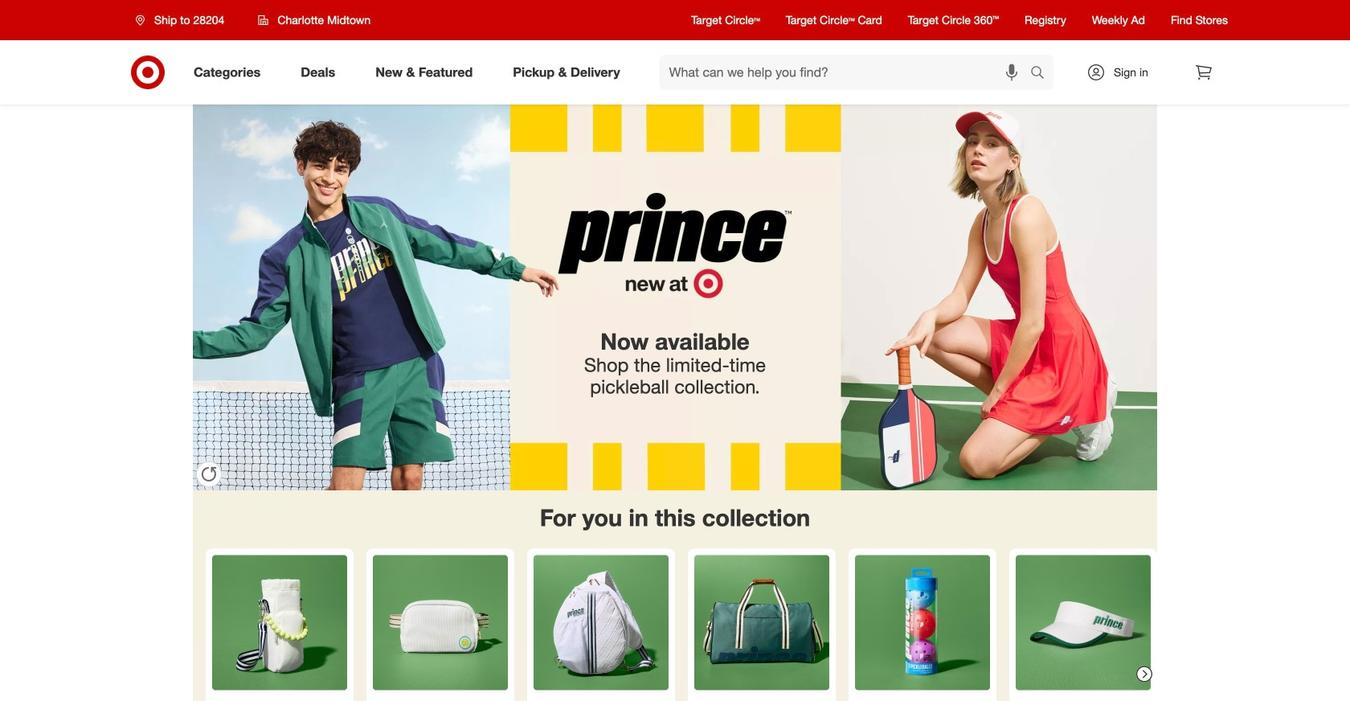 Task type: describe. For each thing, give the bounding box(es) containing it.
What can we help you find? suggestions appear below search field
[[660, 55, 1035, 90]]

prince pickleball duffel sports equipment bag - green image
[[695, 555, 830, 690]]

prince new at target image
[[193, 105, 1158, 490]]



Task type: locate. For each thing, give the bounding box(es) containing it.
prince pickleball belt bag -cream image
[[373, 555, 508, 690]]

prince pickleball water bottle sling - cream image
[[212, 555, 347, 690]]

carousel region
[[193, 490, 1158, 701]]

prince pickleball visor hat - cream image
[[1016, 555, 1151, 690]]

prince pickleball ball red/blue/purple - 3pk image
[[855, 555, 991, 690]]

prince pickleball sling bag - white image
[[534, 555, 669, 690]]



Task type: vqa. For each thing, say whether or not it's contained in the screenshot.
Prince Pickleball Belt Bag -Cream image
yes



